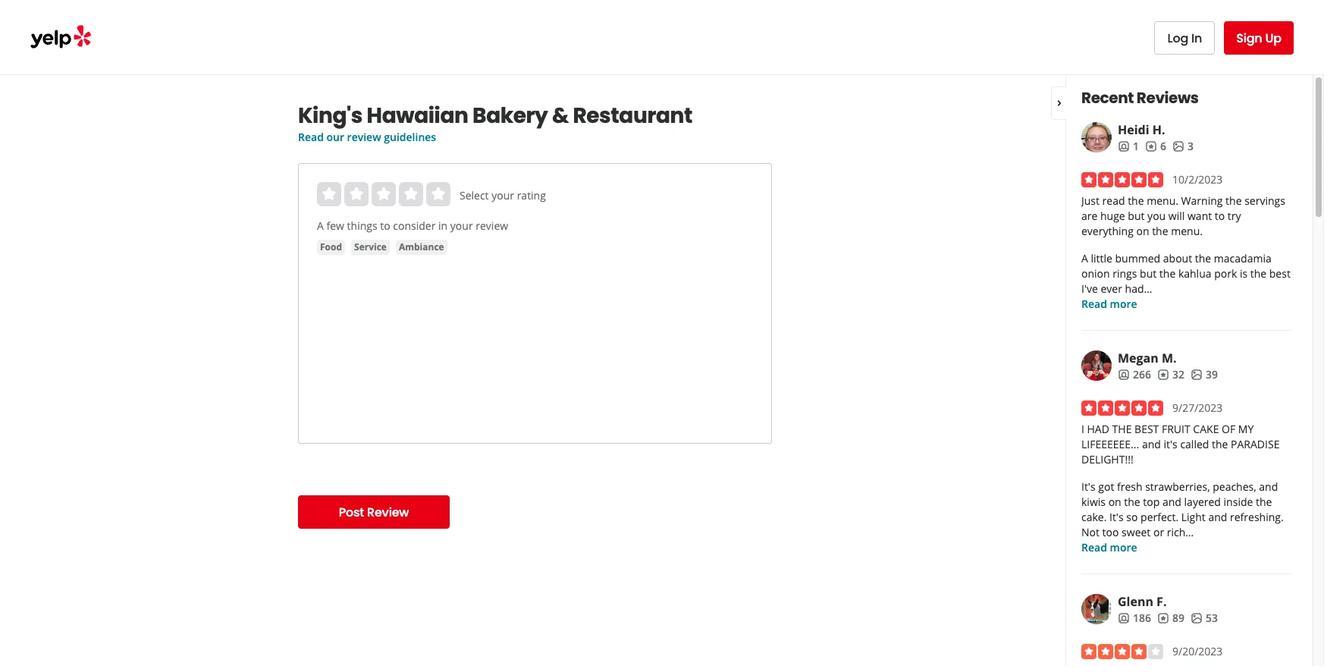 Task type: describe. For each thing, give the bounding box(es) containing it.
not
[[1082, 525, 1100, 539]]

log in button
[[1155, 21, 1215, 55]]

king's hawaiian bakery & restaurant read our review guidelines
[[298, 101, 693, 144]]

but inside "a little bummed about the macadamia onion rings but the kahlua pork is the best i've ever had…"
[[1140, 266, 1157, 281]]

log in
[[1168, 29, 1203, 47]]

sweet
[[1122, 525, 1151, 539]]

sign
[[1237, 29, 1263, 47]]

a little bummed about the macadamia onion rings but the kahlua pork is the best i've ever had…
[[1082, 251, 1291, 296]]

in
[[439, 218, 448, 233]]

consider
[[393, 218, 436, 233]]

is
[[1240, 266, 1248, 281]]

3
[[1188, 139, 1194, 153]]

16 friends v2 image for megan m.
[[1118, 369, 1130, 381]]

paradise
[[1231, 437, 1280, 451]]

light
[[1182, 510, 1206, 524]]

read for megan m.
[[1082, 540, 1107, 555]]

16 photos v2 image for heidi h.
[[1173, 140, 1185, 152]]

read more for megan m.
[[1082, 540, 1138, 555]]

266
[[1133, 367, 1152, 382]]

10/2/2023
[[1173, 172, 1223, 187]]

megan
[[1118, 350, 1159, 366]]

recent reviews
[[1082, 87, 1199, 108]]

servings
[[1245, 193, 1286, 208]]

16 review v2 image for h.
[[1146, 140, 1158, 152]]

bummed
[[1116, 251, 1161, 266]]

6
[[1161, 139, 1167, 153]]

read our review guidelines link
[[298, 130, 436, 144]]

just
[[1082, 193, 1100, 208]]

kahlua
[[1179, 266, 1212, 281]]

just read the menu. warning the servings are huge but you will want to try everything on the menu.
[[1082, 193, 1286, 238]]

review for hawaiian
[[347, 130, 381, 144]]

post
[[339, 503, 364, 521]]

little
[[1091, 251, 1113, 266]]

kiwis
[[1082, 495, 1106, 509]]

0 vertical spatial it's
[[1082, 479, 1096, 494]]

read more button for megan m.
[[1082, 540, 1138, 555]]

16 friends v2 image for heidi h.
[[1118, 140, 1130, 152]]

recent
[[1082, 87, 1134, 108]]

fresh
[[1117, 479, 1143, 494]]

of
[[1222, 422, 1236, 436]]

photo of megan m. image
[[1082, 350, 1112, 381]]

top
[[1144, 495, 1160, 509]]

and down "layered"
[[1209, 510, 1228, 524]]

39
[[1206, 367, 1218, 382]]

review
[[367, 503, 409, 521]]

9/20/2023
[[1173, 644, 1223, 658]]

got
[[1099, 479, 1115, 494]]

m.
[[1162, 350, 1177, 366]]

ever
[[1101, 281, 1123, 296]]

sign up
[[1237, 29, 1282, 47]]

the inside the i had the best fruit cake of my lifeeeeee... and it's called the paradise delight!!!
[[1212, 437, 1229, 451]]

89
[[1173, 611, 1185, 625]]

5 star rating image for megan m.
[[1082, 401, 1164, 416]]

heidi h.
[[1118, 121, 1166, 138]]

guidelines
[[384, 130, 436, 144]]

friends element for megan m.
[[1118, 367, 1152, 382]]

want
[[1188, 209, 1212, 223]]

megan m.
[[1118, 350, 1177, 366]]

16 review v2 image for m.
[[1158, 369, 1170, 381]]

our
[[327, 130, 344, 144]]

perfect.
[[1141, 510, 1179, 524]]

it's
[[1164, 437, 1178, 451]]

read
[[1103, 193, 1125, 208]]

macadamia
[[1214, 251, 1272, 266]]

few
[[327, 218, 344, 233]]

reviews element for h.
[[1146, 139, 1167, 154]]

too
[[1103, 525, 1119, 539]]

friends element for heidi h.
[[1118, 139, 1139, 154]]

a few things to consider in your review
[[317, 218, 508, 233]]

to inside just read the menu. warning the servings are huge but you will want to try everything on the menu.
[[1215, 209, 1225, 223]]

photo of heidi h. image
[[1082, 122, 1112, 152]]

log
[[1168, 29, 1189, 47]]

i had the best fruit cake of my lifeeeeee... and it's called the paradise delight!!!
[[1082, 422, 1280, 467]]

in
[[1192, 29, 1203, 47]]

9/27/2023
[[1173, 401, 1223, 415]]

the up so
[[1125, 495, 1141, 509]]

more for heidi h.
[[1110, 297, 1138, 311]]

everything
[[1082, 224, 1134, 238]]

16 friends v2 image
[[1118, 612, 1130, 624]]

my
[[1239, 422, 1254, 436]]

a for a few things to consider in your review
[[317, 218, 324, 233]]

and up refreshing.
[[1260, 479, 1278, 494]]

reviews element for m.
[[1158, 367, 1185, 382]]

the down about
[[1160, 266, 1176, 281]]

post review button
[[298, 495, 450, 529]]

1
[[1133, 139, 1139, 153]]



Task type: vqa. For each thing, say whether or not it's contained in the screenshot.
PARADISE
yes



Task type: locate. For each thing, give the bounding box(es) containing it.
photos element
[[1173, 139, 1194, 154], [1191, 367, 1218, 382], [1191, 611, 1218, 626]]

had
[[1088, 422, 1110, 436]]

on down you
[[1137, 224, 1150, 238]]

2 read more from the top
[[1082, 540, 1138, 555]]

1 vertical spatial 5 star rating image
[[1082, 401, 1164, 416]]

1 vertical spatial friends element
[[1118, 367, 1152, 382]]

menu.
[[1147, 193, 1179, 208], [1171, 224, 1203, 238]]

1 horizontal spatial it's
[[1110, 510, 1124, 524]]

read more button down ever
[[1082, 297, 1138, 312]]

1 vertical spatial reviews element
[[1158, 367, 1185, 382]]

more for megan m.
[[1110, 540, 1138, 555]]

are
[[1082, 209, 1098, 223]]

16 friends v2 image left 1 at right top
[[1118, 140, 1130, 152]]

2 vertical spatial read
[[1082, 540, 1107, 555]]

it's left so
[[1110, 510, 1124, 524]]

a for a little bummed about the macadamia onion rings but the kahlua pork is the best i've ever had…
[[1082, 251, 1089, 266]]

0 vertical spatial menu.
[[1147, 193, 1179, 208]]

friends element containing 186
[[1118, 611, 1152, 626]]

1 vertical spatial but
[[1140, 266, 1157, 281]]

read more down ever
[[1082, 297, 1138, 311]]

0 horizontal spatial it's
[[1082, 479, 1096, 494]]

1 read more button from the top
[[1082, 297, 1138, 312]]

0 vertical spatial read more
[[1082, 297, 1138, 311]]

16 photos v2 image left 3 at the right of the page
[[1173, 140, 1185, 152]]

photos element containing 53
[[1191, 611, 1218, 626]]

review
[[347, 130, 381, 144], [476, 218, 508, 233]]

friends element down megan
[[1118, 367, 1152, 382]]

2 vertical spatial photos element
[[1191, 611, 1218, 626]]

friends element down heidi
[[1118, 139, 1139, 154]]

f.
[[1157, 593, 1167, 610]]

2 friends element from the top
[[1118, 367, 1152, 382]]

warning
[[1182, 193, 1223, 208]]

0 vertical spatial photos element
[[1173, 139, 1194, 154]]

on down got
[[1109, 495, 1122, 509]]

reviews
[[1137, 87, 1199, 108]]

will
[[1169, 209, 1185, 223]]

read more down too
[[1082, 540, 1138, 555]]

read more for heidi h.
[[1082, 297, 1138, 311]]

a
[[317, 218, 324, 233], [1082, 251, 1089, 266]]

about
[[1164, 251, 1193, 266]]

food
[[320, 240, 342, 253]]

select
[[460, 188, 489, 203]]

reviews element containing 89
[[1158, 611, 1185, 626]]

layered
[[1185, 495, 1221, 509]]

0 vertical spatial 16 review v2 image
[[1146, 140, 1158, 152]]

friends element down the glenn
[[1118, 611, 1152, 626]]

rich…
[[1167, 525, 1194, 539]]

5 star rating image
[[1082, 172, 1164, 187], [1082, 401, 1164, 416]]

3 friends element from the top
[[1118, 611, 1152, 626]]

2 5 star rating image from the top
[[1082, 401, 1164, 416]]

rating
[[517, 188, 546, 203]]

16 photos v2 image for glenn f.
[[1191, 612, 1203, 624]]

reviews element
[[1146, 139, 1167, 154], [1158, 367, 1185, 382], [1158, 611, 1185, 626]]

the right read
[[1128, 193, 1144, 208]]

best
[[1135, 422, 1159, 436]]

more down sweet
[[1110, 540, 1138, 555]]

16 friends v2 image left 266
[[1118, 369, 1130, 381]]

1 read more from the top
[[1082, 297, 1138, 311]]

2 vertical spatial friends element
[[1118, 611, 1152, 626]]

0 horizontal spatial review
[[347, 130, 381, 144]]

more down ever
[[1110, 297, 1138, 311]]

and down best
[[1142, 437, 1161, 451]]

None radio
[[317, 182, 341, 206]]

h.
[[1153, 121, 1166, 138]]

the down you
[[1152, 224, 1169, 238]]

photos element right 32
[[1191, 367, 1218, 382]]

the up try
[[1226, 193, 1242, 208]]

read more button for heidi h.
[[1082, 297, 1138, 312]]

your left rating
[[492, 188, 514, 203]]

0 horizontal spatial your
[[450, 218, 473, 233]]

1 vertical spatial menu.
[[1171, 224, 1203, 238]]

0 vertical spatial but
[[1128, 209, 1145, 223]]

it's
[[1082, 479, 1096, 494], [1110, 510, 1124, 524]]

1 vertical spatial 16 review v2 image
[[1158, 369, 1170, 381]]

photos element containing 3
[[1173, 139, 1194, 154]]

read down the i've
[[1082, 297, 1107, 311]]

5 star rating image up the at the bottom of the page
[[1082, 401, 1164, 416]]

the
[[1113, 422, 1132, 436]]

you
[[1148, 209, 1166, 223]]

to left try
[[1215, 209, 1225, 223]]

&
[[552, 101, 569, 130]]

the up 'kahlua' on the top right of the page
[[1195, 251, 1212, 266]]

16 photos v2 image for megan m.
[[1191, 369, 1203, 381]]

a inside "a little bummed about the macadamia onion rings but the kahlua pork is the best i've ever had…"
[[1082, 251, 1089, 266]]

friends element containing 1
[[1118, 139, 1139, 154]]

review inside "king's hawaiian bakery & restaurant read our review guidelines"
[[347, 130, 381, 144]]

king's
[[298, 101, 363, 130]]

cake.
[[1082, 510, 1107, 524]]

the right is
[[1251, 266, 1267, 281]]

photos element for heidi h.
[[1173, 139, 1194, 154]]

photos element right 6
[[1173, 139, 1194, 154]]

16 friends v2 image
[[1118, 140, 1130, 152], [1118, 369, 1130, 381]]

reviews element down m.
[[1158, 367, 1185, 382]]

1 vertical spatial on
[[1109, 495, 1122, 509]]

2 vertical spatial reviews element
[[1158, 611, 1185, 626]]

huge
[[1101, 209, 1126, 223]]

16 review v2 image
[[1158, 612, 1170, 624]]

1 5 star rating image from the top
[[1082, 172, 1164, 187]]

fruit
[[1162, 422, 1191, 436]]

read more
[[1082, 297, 1138, 311], [1082, 540, 1138, 555]]

1 vertical spatial read more button
[[1082, 540, 1138, 555]]

your right in
[[450, 218, 473, 233]]

0 vertical spatial 16 friends v2 image
[[1118, 140, 1130, 152]]

up
[[1266, 29, 1282, 47]]

read inside "king's hawaiian bakery & restaurant read our review guidelines"
[[298, 130, 324, 144]]

it's got fresh strawberries, peaches, and kiwis on the top and layered inside the cake. it's so perfect. light and refreshing. not too sweet or rich…
[[1082, 479, 1284, 539]]

on inside it's got fresh strawberries, peaches, and kiwis on the top and layered inside the cake. it's so perfect. light and refreshing. not too sweet or rich…
[[1109, 495, 1122, 509]]

0 vertical spatial read
[[298, 130, 324, 144]]

1 vertical spatial a
[[1082, 251, 1089, 266]]

photo of glenn f. image
[[1082, 594, 1112, 624]]

read for heidi h.
[[1082, 297, 1107, 311]]

1 vertical spatial your
[[450, 218, 473, 233]]

16 photos v2 image
[[1173, 140, 1185, 152], [1191, 369, 1203, 381], [1191, 612, 1203, 624]]

read down not
[[1082, 540, 1107, 555]]

so
[[1127, 510, 1138, 524]]

i've
[[1082, 281, 1098, 296]]

1 vertical spatial read more
[[1082, 540, 1138, 555]]

0 vertical spatial more
[[1110, 297, 1138, 311]]

16 review v2 image left 32
[[1158, 369, 1170, 381]]

4 star rating image
[[1082, 644, 1164, 659]]

restaurant
[[573, 101, 693, 130]]

best
[[1270, 266, 1291, 281]]

1 vertical spatial photos element
[[1191, 367, 1218, 382]]

friends element containing 266
[[1118, 367, 1152, 382]]

32
[[1173, 367, 1185, 382]]

and down strawberries,
[[1163, 495, 1182, 509]]

0 vertical spatial review
[[347, 130, 381, 144]]

0 vertical spatial 16 photos v2 image
[[1173, 140, 1185, 152]]

refreshing.
[[1231, 510, 1284, 524]]

but inside just read the menu. warning the servings are huge but you will want to try everything on the menu.
[[1128, 209, 1145, 223]]

rings
[[1113, 266, 1138, 281]]

5 star rating image up read
[[1082, 172, 1164, 187]]

had…
[[1125, 281, 1153, 296]]

1 vertical spatial it's
[[1110, 510, 1124, 524]]

review down select your rating
[[476, 218, 508, 233]]

reviews element for f.
[[1158, 611, 1185, 626]]

hawaiian
[[367, 101, 469, 130]]

reviews element down h.
[[1146, 139, 1167, 154]]

1 horizontal spatial your
[[492, 188, 514, 203]]

a left little
[[1082, 251, 1089, 266]]

2 vertical spatial 16 photos v2 image
[[1191, 612, 1203, 624]]

friends element
[[1118, 139, 1139, 154], [1118, 367, 1152, 382], [1118, 611, 1152, 626]]

16 review v2 image left 6
[[1146, 140, 1158, 152]]

close sidebar icon image
[[1054, 97, 1066, 109], [1054, 97, 1066, 109]]

onion
[[1082, 266, 1110, 281]]

0 vertical spatial reviews element
[[1146, 139, 1167, 154]]

None radio
[[344, 182, 369, 206], [372, 182, 396, 206], [399, 182, 423, 206], [426, 182, 451, 206], [344, 182, 369, 206], [372, 182, 396, 206], [399, 182, 423, 206], [426, 182, 451, 206]]

post review
[[339, 503, 409, 521]]

to
[[1215, 209, 1225, 223], [380, 218, 390, 233]]

1 vertical spatial 16 photos v2 image
[[1191, 369, 1203, 381]]

lifeeeeee...
[[1082, 437, 1140, 451]]

0 horizontal spatial a
[[317, 218, 324, 233]]

menu. up you
[[1147, 193, 1179, 208]]

on
[[1137, 224, 1150, 238], [1109, 495, 1122, 509]]

review right our
[[347, 130, 381, 144]]

ambiance
[[399, 240, 444, 253]]

photos element containing 39
[[1191, 367, 1218, 382]]

cake
[[1194, 422, 1219, 436]]

0 vertical spatial 5 star rating image
[[1082, 172, 1164, 187]]

2 read more button from the top
[[1082, 540, 1138, 555]]

the up refreshing.
[[1256, 495, 1273, 509]]

1 16 friends v2 image from the top
[[1118, 140, 1130, 152]]

5 star rating image for heidi h.
[[1082, 172, 1164, 187]]

glenn f.
[[1118, 593, 1167, 610]]

pork
[[1215, 266, 1238, 281]]

i
[[1082, 422, 1085, 436]]

and inside the i had the best fruit cake of my lifeeeeee... and it's called the paradise delight!!!
[[1142, 437, 1161, 451]]

but left you
[[1128, 209, 1145, 223]]

0 vertical spatial read more button
[[1082, 297, 1138, 312]]

read more button down too
[[1082, 540, 1138, 555]]

1 horizontal spatial review
[[476, 218, 508, 233]]

1 vertical spatial review
[[476, 218, 508, 233]]

reviews element containing 6
[[1146, 139, 1167, 154]]

a left few
[[317, 218, 324, 233]]

16 review v2 image
[[1146, 140, 1158, 152], [1158, 369, 1170, 381]]

delight!!!
[[1082, 452, 1134, 467]]

the down of
[[1212, 437, 1229, 451]]

1 horizontal spatial on
[[1137, 224, 1150, 238]]

1 vertical spatial 16 friends v2 image
[[1118, 369, 1130, 381]]

reviews element containing 32
[[1158, 367, 1185, 382]]

read
[[298, 130, 324, 144], [1082, 297, 1107, 311], [1082, 540, 1107, 555]]

0 horizontal spatial on
[[1109, 495, 1122, 509]]

select your rating
[[460, 188, 546, 203]]

menu. down will
[[1171, 224, 1203, 238]]

on inside just read the menu. warning the servings are huge but you will want to try everything on the menu.
[[1137, 224, 1150, 238]]

186
[[1133, 611, 1152, 625]]

review for few
[[476, 218, 508, 233]]

rating element
[[317, 182, 451, 206]]

1 horizontal spatial a
[[1082, 251, 1089, 266]]

0 vertical spatial your
[[492, 188, 514, 203]]

things
[[347, 218, 378, 233]]

king's hawaiian bakery & restaurant link
[[298, 101, 772, 130]]

photos element for megan m.
[[1191, 367, 1218, 382]]

reviews element down f.
[[1158, 611, 1185, 626]]

it's up 'kiwis'
[[1082, 479, 1096, 494]]

heidi
[[1118, 121, 1150, 138]]

0 vertical spatial on
[[1137, 224, 1150, 238]]

photos element right 89
[[1191, 611, 1218, 626]]

0 horizontal spatial to
[[380, 218, 390, 233]]

1 vertical spatial more
[[1110, 540, 1138, 555]]

sign up button
[[1225, 21, 1294, 55]]

2 more from the top
[[1110, 540, 1138, 555]]

peaches,
[[1213, 479, 1257, 494]]

or
[[1154, 525, 1165, 539]]

glenn
[[1118, 593, 1154, 610]]

strawberries,
[[1146, 479, 1210, 494]]

16 photos v2 image left 53
[[1191, 612, 1203, 624]]

0 vertical spatial friends element
[[1118, 139, 1139, 154]]

1 horizontal spatial to
[[1215, 209, 1225, 223]]

try
[[1228, 209, 1242, 223]]

read left our
[[298, 130, 324, 144]]

photos element for glenn f.
[[1191, 611, 1218, 626]]

1 friends element from the top
[[1118, 139, 1139, 154]]

bakery
[[473, 101, 548, 130]]

friends element for glenn f.
[[1118, 611, 1152, 626]]

1 vertical spatial read
[[1082, 297, 1107, 311]]

16 photos v2 image left 39
[[1191, 369, 1203, 381]]

inside
[[1224, 495, 1254, 509]]

but up had…
[[1140, 266, 1157, 281]]

to right things at left top
[[380, 218, 390, 233]]

1 more from the top
[[1110, 297, 1138, 311]]

called
[[1181, 437, 1210, 451]]

2 16 friends v2 image from the top
[[1118, 369, 1130, 381]]

0 vertical spatial a
[[317, 218, 324, 233]]



